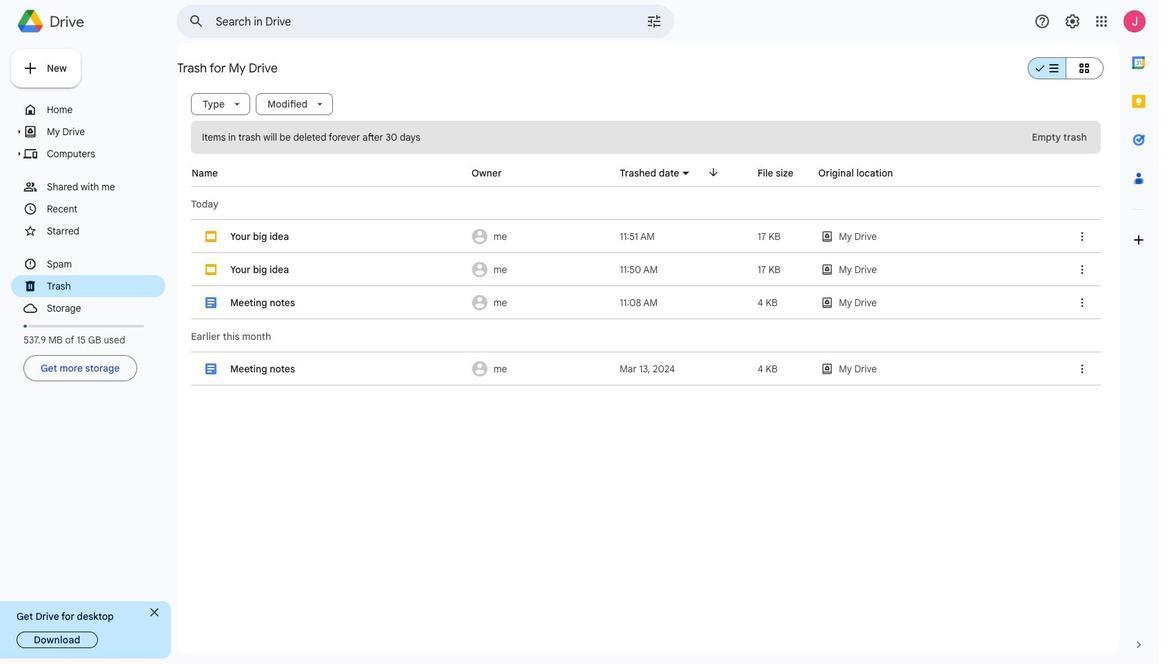 Task type: locate. For each thing, give the bounding box(es) containing it.
type element
[[197, 99, 228, 110]]

trashed mar 13, 2024 element
[[620, 363, 675, 375]]

navigation
[[11, 99, 166, 384]]

4 owned by me element from the top
[[468, 352, 616, 386]]

cell down trashed 11:50 am element at the top of the page
[[192, 286, 1101, 319]]

1 size: 4 kb
storage used: 4 kb element from the top
[[758, 297, 778, 309]]

1 vertical spatial google slides: your big idea element
[[230, 263, 289, 276]]

0 vertical spatial size: 17 kb
storage used: 17 kb element
[[758, 230, 781, 243]]

cell up trashed 11:50 am element at the top of the page
[[192, 220, 1101, 253]]

1 vertical spatial size: 4 kb
storage used: 4 kb element
[[758, 363, 778, 375]]

cell down the trashed 11:08 am element
[[192, 352, 1101, 386]]

0 vertical spatial size: 4 kb
storage used: 4 kb element
[[758, 297, 778, 309]]

computers element
[[47, 145, 163, 163]]

google slides: your big idea element right google slides image
[[230, 230, 289, 243]]

1 google slides: your big idea element from the top
[[230, 230, 289, 243]]

google docs: meeting notes element for google docs icon
[[230, 363, 295, 375]]

google slides: your big idea element right google slides icon
[[230, 263, 289, 276]]

cell up the trashed 11:08 am element
[[192, 253, 1101, 286]]

2 owned by me element from the top
[[468, 253, 616, 286]]

google docs: meeting notes element for google docs image
[[230, 297, 295, 309]]

1 vertical spatial size: 17 kb
storage used: 17 kb element
[[758, 263, 781, 276]]

owned by me element for the trashed 11:08 am element
[[468, 286, 616, 319]]

None search field
[[177, 5, 675, 38]]

size: 17 kb
storage used: 17 kb element for trashed 11:51 am element
[[758, 230, 781, 243]]

trashed 11:51 am element
[[620, 230, 655, 243]]

1 owned by me element from the top
[[468, 220, 616, 253]]

owned by me element
[[468, 220, 616, 253], [468, 253, 616, 286], [468, 286, 616, 319], [468, 352, 616, 386]]

reverse sort direction image
[[708, 166, 720, 179]]

2 size: 17 kb
storage used: 17 kb element from the top
[[758, 263, 781, 276]]

google docs image
[[206, 297, 217, 308]]

2 google docs: meeting notes element from the top
[[230, 363, 295, 375]]

1 size: 17 kb
storage used: 17 kb element from the top
[[758, 230, 781, 243]]

tree item
[[11, 275, 166, 297]]

home element
[[47, 101, 163, 119]]

google docs: meeting notes element
[[230, 297, 295, 309], [230, 363, 295, 375]]

3 owned by me element from the top
[[468, 286, 616, 319]]

1 vertical spatial google docs: meeting notes element
[[230, 363, 295, 375]]

google slides: your big idea element
[[230, 230, 289, 243], [230, 263, 289, 276]]

tab list
[[1120, 43, 1159, 626]]

0 vertical spatial google docs: meeting notes element
[[230, 297, 295, 309]]

region
[[183, 154, 1102, 386]]

2 google slides: your big idea element from the top
[[230, 263, 289, 276]]

tree
[[11, 99, 166, 319]]

google docs: meeting notes element right google docs image
[[230, 297, 295, 309]]

google slides: your big idea element for google slides icon
[[230, 263, 289, 276]]

2 size: 4 kb
storage used: 4 kb element from the top
[[758, 363, 778, 375]]

size: 4 kb
storage used: 4 kb element
[[758, 297, 778, 309], [758, 363, 778, 375]]

cell
[[192, 220, 1101, 253], [192, 253, 1101, 286], [192, 286, 1101, 319], [192, 352, 1101, 386]]

google docs: meeting notes element right google docs icon
[[230, 363, 295, 375]]

items shared with me element
[[47, 178, 163, 196]]

recent items element
[[47, 200, 163, 218]]

Grid radio
[[1066, 52, 1104, 85]]

size: 17 kb
storage used: 17 kb element
[[758, 230, 781, 243], [758, 263, 781, 276]]

0 vertical spatial google slides: your big idea element
[[230, 230, 289, 243]]

size: 4 kb
storage used: 4 kb element for trashed mar 13, 2024 element
[[758, 363, 778, 375]]

trashed 11:08 am element
[[620, 297, 658, 309]]

List radio
[[1028, 52, 1066, 85]]

1 google docs: meeting notes element from the top
[[230, 297, 295, 309]]



Task type: vqa. For each thing, say whether or not it's contained in the screenshot.
janus henderson investors llc_683951_lse_264403 (1).pdf element
no



Task type: describe. For each thing, give the bounding box(es) containing it.
starred items element
[[47, 222, 163, 240]]

google slides image
[[206, 231, 217, 242]]

storage element
[[47, 299, 163, 317]]

trashed 11:50 am element
[[620, 263, 658, 276]]

support image
[[1035, 13, 1051, 30]]

Search in Drive text field
[[216, 15, 608, 29]]

size: 4 kb
storage used: 4 kb element for the trashed 11:08 am element
[[758, 297, 778, 309]]

4 cell from the top
[[192, 352, 1101, 386]]

google slides image
[[206, 264, 217, 275]]

advanced search image
[[641, 8, 668, 35]]

google slides: your big idea element for google slides image
[[230, 230, 289, 243]]

modified element
[[262, 99, 311, 110]]

1 cell from the top
[[192, 220, 1101, 253]]

my drive element
[[47, 123, 163, 141]]

owned by me element for trashed 11:51 am element
[[468, 220, 616, 253]]

search google drive image
[[183, 8, 210, 35]]

google docs image
[[206, 363, 217, 375]]

owned by me element for trashed mar 13, 2024 element
[[468, 352, 616, 386]]

2 cell from the top
[[192, 253, 1101, 286]]

close image
[[150, 608, 159, 617]]

3 cell from the top
[[192, 286, 1101, 319]]

owned by me element for trashed 11:50 am element at the top of the page
[[468, 253, 616, 286]]

spam element
[[47, 255, 163, 273]]

size: 17 kb
storage used: 17 kb element for trashed 11:50 am element at the top of the page
[[758, 263, 781, 276]]

trashed items element
[[47, 277, 163, 295]]



